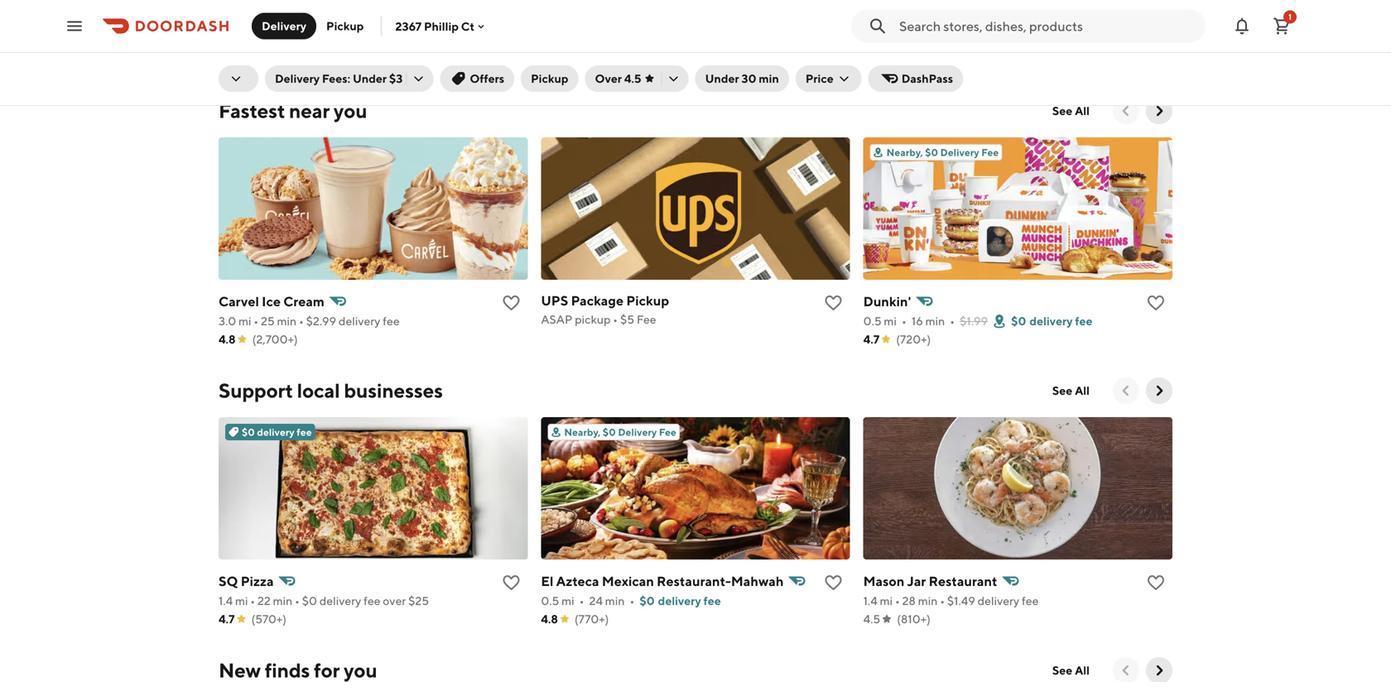 Task type: locate. For each thing, give the bounding box(es) containing it.
4.7 for chick-fil-a
[[864, 53, 880, 66]]

1 horizontal spatial (15,600+)
[[897, 53, 949, 66]]

1 horizontal spatial under
[[706, 72, 740, 85]]

0 vertical spatial 0.5
[[864, 314, 882, 328]]

0 vertical spatial all
[[1075, 104, 1090, 118]]

fil-
[[284, 14, 302, 29], [906, 14, 923, 29]]

1 horizontal spatial nearby,
[[887, 147, 924, 158]]

next button of carousel image
[[1152, 103, 1168, 119], [1152, 663, 1168, 679]]

see all link for businesses
[[1043, 378, 1100, 404]]

2 fil- from the left
[[906, 14, 923, 29]]

2 see all from the top
[[1053, 384, 1090, 398]]

1 horizontal spatial 4.8
[[541, 613, 558, 626]]

click to add this store to your saved list image for sq pizza
[[502, 573, 521, 593]]

price
[[806, 72, 834, 85]]

nearby, for dunkin'
[[887, 147, 924, 158]]

2.8 mi • 24 min • $2.99 delivery fee
[[219, 34, 398, 48], [864, 34, 1043, 48]]

1 horizontal spatial $0 delivery fee
[[1012, 314, 1093, 328]]

mi
[[237, 34, 250, 48], [882, 34, 895, 48], [239, 314, 251, 328], [884, 314, 897, 328], [235, 594, 248, 608], [562, 594, 575, 608], [880, 594, 893, 608]]

1 horizontal spatial 2.8 mi • 24 min • $2.99 delivery fee
[[864, 34, 1043, 48]]

next button of carousel image
[[1152, 383, 1168, 399]]

min
[[276, 34, 295, 48], [921, 34, 940, 48], [759, 72, 780, 85], [277, 314, 297, 328], [926, 314, 946, 328], [273, 594, 293, 608], [605, 594, 625, 608], [919, 594, 938, 608]]

24 down chick-fil-a
[[905, 34, 918, 48]]

0 vertical spatial $0 delivery fee
[[1012, 314, 1093, 328]]

4.7
[[219, 53, 235, 66], [541, 53, 557, 66], [864, 53, 880, 66], [864, 333, 880, 346], [219, 613, 235, 626]]

1 see all from the top
[[1053, 104, 1090, 118]]

1 vertical spatial pickup button
[[521, 65, 579, 92]]

fil- right ad
[[284, 14, 302, 29]]

2367 phillip ct
[[396, 19, 475, 33]]

24 down ad chick-fil-a
[[260, 34, 273, 48]]

ups package pickup asap pickup • $5 fee
[[541, 293, 670, 326]]

1 horizontal spatial 1.4
[[864, 594, 878, 608]]

1 all from the top
[[1075, 104, 1090, 118]]

0 vertical spatial see all link
[[1043, 98, 1100, 124]]

0 horizontal spatial 1.4
[[219, 594, 233, 608]]

dashpass button
[[869, 65, 964, 92]]

2 vertical spatial see all
[[1053, 664, 1090, 678]]

2 1.4 from the left
[[864, 594, 878, 608]]

0 vertical spatial pickup button
[[317, 13, 374, 39]]

0 horizontal spatial under
[[353, 72, 387, 85]]

1 horizontal spatial fil-
[[906, 14, 923, 29]]

1 click to add this store to your saved list image from the top
[[1147, 293, 1167, 313]]

0.5 for dunkin'
[[864, 314, 882, 328]]

$2.99 up dashpass
[[950, 34, 980, 48]]

2 under from the left
[[706, 72, 740, 85]]

0 vertical spatial see all
[[1053, 104, 1090, 118]]

under
[[353, 72, 387, 85], [706, 72, 740, 85]]

$0 delivery fee
[[1012, 314, 1093, 328], [242, 427, 312, 438]]

over 4.5
[[595, 72, 642, 85]]

click to add this store to your saved list image
[[502, 293, 521, 313], [824, 293, 844, 313], [502, 573, 521, 593], [824, 573, 844, 593]]

1 vertical spatial 4.5
[[864, 613, 881, 626]]

1
[[1289, 12, 1292, 22]]

2.8 down ad
[[219, 34, 235, 48]]

1 horizontal spatial pickup
[[531, 72, 569, 85]]

pickup button up 'delivery fees: under $3'
[[317, 13, 374, 39]]

over
[[383, 594, 406, 608]]

1 horizontal spatial 0.5
[[864, 314, 882, 328]]

$1.99
[[960, 314, 988, 328]]

3 see from the top
[[1053, 664, 1073, 678]]

el
[[541, 574, 554, 589]]

dunkin'
[[864, 294, 912, 309]]

0 horizontal spatial 2.8
[[219, 34, 235, 48]]

1 vertical spatial nearby,
[[564, 427, 601, 438]]

4.7 for dunkin'
[[864, 333, 880, 346]]

1 2.8 from the left
[[219, 34, 235, 48]]

$​0
[[302, 594, 317, 608]]

16
[[912, 314, 924, 328]]

all
[[1075, 104, 1090, 118], [1075, 384, 1090, 398], [1075, 664, 1090, 678]]

fastest
[[219, 99, 285, 123]]

businesses
[[344, 379, 443, 403]]

1 see from the top
[[1053, 104, 1073, 118]]

(3,100+)
[[574, 53, 618, 66]]

1 horizontal spatial 2.8
[[864, 34, 880, 48]]

offers button
[[440, 65, 515, 92]]

1 vertical spatial see all link
[[1043, 378, 1100, 404]]

fee
[[381, 34, 398, 48], [1027, 34, 1043, 48], [383, 314, 400, 328], [1076, 314, 1093, 328], [297, 427, 312, 438], [364, 594, 381, 608], [704, 594, 721, 608], [1022, 594, 1039, 608]]

$25
[[409, 594, 429, 608]]

0 horizontal spatial chick-
[[242, 14, 284, 29]]

1 vertical spatial 0.5
[[541, 594, 560, 608]]

min inside button
[[759, 72, 780, 85]]

0 vertical spatial see
[[1053, 104, 1073, 118]]

4.8 down el
[[541, 613, 558, 626]]

1 vertical spatial next button of carousel image
[[1152, 663, 1168, 679]]

1 horizontal spatial fee
[[659, 427, 677, 438]]

nearby,
[[887, 147, 924, 158], [564, 427, 601, 438]]

2.8
[[219, 34, 235, 48], [864, 34, 880, 48]]

(15,600+) up dashpass
[[897, 53, 949, 66]]

1 horizontal spatial pickup button
[[521, 65, 579, 92]]

2 horizontal spatial fee
[[982, 147, 999, 158]]

24 up (770+)
[[590, 594, 603, 608]]

a
[[302, 14, 312, 29], [923, 14, 933, 29]]

1 a from the left
[[302, 14, 312, 29]]

0 horizontal spatial 0.5
[[541, 594, 560, 608]]

click to add this store to your saved list image
[[1147, 293, 1167, 313], [1147, 573, 1167, 593]]

click to add this store to your saved list image for carvel ice cream
[[502, 293, 521, 313]]

4.8 for el
[[541, 613, 558, 626]]

(15,600+) down the delivery button
[[251, 53, 304, 66]]

click to add this store to your saved list image left mason
[[824, 573, 844, 593]]

0 horizontal spatial pickup
[[326, 19, 364, 33]]

4.8
[[219, 333, 236, 346], [541, 613, 558, 626]]

0 vertical spatial nearby,
[[887, 147, 924, 158]]

2 vertical spatial see
[[1053, 664, 1073, 678]]

2 see from the top
[[1053, 384, 1073, 398]]

under 30 min button
[[696, 65, 789, 92]]

2.8 down chick-fil-a
[[864, 34, 880, 48]]

pickup button left over
[[521, 65, 579, 92]]

asap
[[541, 313, 573, 326]]

$5
[[621, 313, 635, 326]]

1 vertical spatial fee
[[637, 313, 657, 326]]

2 vertical spatial fee
[[659, 427, 677, 438]]

0.5 down el
[[541, 594, 560, 608]]

0 horizontal spatial 4.5
[[625, 72, 642, 85]]

24
[[260, 34, 273, 48], [905, 34, 918, 48], [590, 594, 603, 608]]

phillip
[[424, 19, 459, 33]]

$2.99 up fees:
[[305, 34, 335, 48]]

under left "30" at the right of page
[[706, 72, 740, 85]]

1 see all link from the top
[[1043, 98, 1100, 124]]

2 next button of carousel image from the top
[[1152, 663, 1168, 679]]

1 vertical spatial see all
[[1053, 384, 1090, 398]]

1 horizontal spatial a
[[923, 14, 933, 29]]

azteca
[[556, 574, 599, 589]]

2 vertical spatial see all link
[[1043, 658, 1100, 683]]

4.5 down mason
[[864, 613, 881, 626]]

ad
[[222, 16, 236, 27]]

2 all from the top
[[1075, 384, 1090, 398]]

0 horizontal spatial fil-
[[284, 14, 302, 29]]

0 horizontal spatial 2.8 mi • 24 min • $2.99 delivery fee
[[219, 34, 398, 48]]

nearby, $0 delivery fee for dunkin'
[[887, 147, 999, 158]]

2 vertical spatial all
[[1075, 664, 1090, 678]]

1 vertical spatial all
[[1075, 384, 1090, 398]]

$2.99
[[305, 34, 335, 48], [950, 34, 980, 48], [306, 314, 336, 328]]

pickup
[[575, 313, 611, 326]]

0 vertical spatial nearby, $0 delivery fee
[[887, 147, 999, 158]]

min up dashpass
[[921, 34, 940, 48]]

a up dashpass
[[923, 14, 933, 29]]

1 vertical spatial previous button of carousel image
[[1119, 663, 1135, 679]]

2 vertical spatial pickup
[[627, 293, 670, 309]]

carvel
[[219, 294, 259, 309]]

2 see all link from the top
[[1043, 378, 1100, 404]]

click to add this store to your saved list image left 'ups'
[[502, 293, 521, 313]]

next button of carousel image for 3rd see all link
[[1152, 663, 1168, 679]]

$0 delivery fee down support
[[242, 427, 312, 438]]

1 vertical spatial see
[[1053, 384, 1073, 398]]

notification bell image
[[1233, 16, 1253, 36]]

price button
[[796, 65, 862, 92]]

nearby, $0 delivery fee
[[887, 147, 999, 158], [564, 427, 677, 438]]

0 vertical spatial previous button of carousel image
[[1119, 103, 1135, 119]]

chick-
[[242, 14, 284, 29], [864, 14, 906, 29]]

2 horizontal spatial pickup
[[627, 293, 670, 309]]

0 horizontal spatial a
[[302, 14, 312, 29]]

30
[[742, 72, 757, 85]]

fees:
[[322, 72, 351, 85]]

chick- right ad
[[242, 14, 284, 29]]

mason jar restaurant
[[864, 574, 998, 589]]

3.0 mi • 25 min • $2.99 delivery fee
[[219, 314, 400, 328]]

1 vertical spatial nearby, $0 delivery fee
[[564, 427, 677, 438]]

see all
[[1053, 104, 1090, 118], [1053, 384, 1090, 398], [1053, 664, 1090, 678]]

2 horizontal spatial 24
[[905, 34, 918, 48]]

1 horizontal spatial chick-
[[864, 14, 906, 29]]

1 horizontal spatial 4.5
[[864, 613, 881, 626]]

pickup up 'delivery fees: under $3'
[[326, 19, 364, 33]]

support local businesses
[[219, 379, 443, 403]]

•
[[252, 34, 257, 48], [297, 34, 302, 48], [898, 34, 902, 48], [943, 34, 947, 48], [613, 313, 618, 326], [254, 314, 259, 328], [299, 314, 304, 328], [902, 314, 907, 328], [951, 314, 955, 328], [250, 594, 255, 608], [295, 594, 300, 608], [580, 594, 585, 608], [630, 594, 635, 608], [896, 594, 900, 608], [941, 594, 945, 608]]

1 next button of carousel image from the top
[[1152, 103, 1168, 119]]

2.8 mi • 24 min • $2.99 delivery fee up dashpass
[[864, 34, 1043, 48]]

ice
[[262, 294, 281, 309]]

0 horizontal spatial $0 delivery fee
[[242, 427, 312, 438]]

3 see all link from the top
[[1043, 658, 1100, 683]]

2 click to add this store to your saved list image from the top
[[1147, 573, 1167, 593]]

pickup button
[[317, 13, 374, 39], [521, 65, 579, 92]]

delivery
[[337, 34, 379, 48], [982, 34, 1024, 48], [339, 314, 381, 328], [1030, 314, 1073, 328], [257, 427, 295, 438], [320, 594, 361, 608], [658, 594, 702, 608], [978, 594, 1020, 608]]

fil- up dashpass button
[[906, 14, 923, 29]]

1.4 mi • 22 min • $​0 delivery fee over $25
[[219, 594, 429, 608]]

previous button of carousel image
[[1119, 103, 1135, 119], [1119, 663, 1135, 679]]

2 (15,600+) from the left
[[897, 53, 949, 66]]

2.8 mi • 24 min • $2.99 delivery fee down ad chick-fil-a
[[219, 34, 398, 48]]

3.0
[[219, 314, 236, 328]]

2 items, open order cart image
[[1273, 16, 1292, 36]]

pickup left over
[[531, 72, 569, 85]]

min right "30" at the right of page
[[759, 72, 780, 85]]

1 horizontal spatial nearby, $0 delivery fee
[[887, 147, 999, 158]]

4.5 right over
[[625, 72, 642, 85]]

delivery
[[262, 19, 307, 33], [275, 72, 320, 85], [941, 147, 980, 158], [618, 427, 657, 438]]

0.5 down dunkin'
[[864, 314, 882, 328]]

0.5
[[864, 314, 882, 328], [541, 594, 560, 608]]

0 vertical spatial 4.8
[[219, 333, 236, 346]]

1.4 down sq
[[219, 594, 233, 608]]

all for support local businesses
[[1075, 384, 1090, 398]]

2 previous button of carousel image from the top
[[1119, 663, 1135, 679]]

$2.99 down cream
[[306, 314, 336, 328]]

(770+)
[[575, 613, 609, 626]]

1.4 for mason jar restaurant
[[864, 594, 878, 608]]

1 vertical spatial 4.8
[[541, 613, 558, 626]]

1 1.4 from the left
[[219, 594, 233, 608]]

4.7 down sq
[[219, 613, 235, 626]]

0 horizontal spatial pickup button
[[317, 13, 374, 39]]

1 previous button of carousel image from the top
[[1119, 103, 1135, 119]]

1 vertical spatial click to add this store to your saved list image
[[1147, 573, 1167, 593]]

pickup up $5
[[627, 293, 670, 309]]

min right 28
[[919, 594, 938, 608]]

see
[[1053, 104, 1073, 118], [1053, 384, 1073, 398], [1053, 664, 1073, 678]]

1.4 down mason
[[864, 594, 878, 608]]

see for businesses
[[1053, 384, 1073, 398]]

over
[[595, 72, 622, 85]]

0 vertical spatial fee
[[982, 147, 999, 158]]

see all link
[[1043, 98, 1100, 124], [1043, 378, 1100, 404], [1043, 658, 1100, 683]]

pickup
[[326, 19, 364, 33], [531, 72, 569, 85], [627, 293, 670, 309]]

0 vertical spatial 4.5
[[625, 72, 642, 85]]

0 horizontal spatial nearby,
[[564, 427, 601, 438]]

4.7 for sq pizza
[[219, 613, 235, 626]]

0 horizontal spatial (15,600+)
[[251, 53, 304, 66]]

0 vertical spatial click to add this store to your saved list image
[[1147, 293, 1167, 313]]

(15,600+)
[[251, 53, 304, 66], [897, 53, 949, 66]]

4.7 down chick-fil-a
[[864, 53, 880, 66]]

mi down chick-fil-a
[[882, 34, 895, 48]]

restaurant-
[[657, 574, 732, 589]]

$0 delivery fee right $1.99
[[1012, 314, 1093, 328]]

under left the "$3"
[[353, 72, 387, 85]]

el azteca mexican restaurant-mahwah
[[541, 574, 784, 589]]

mahwah
[[732, 574, 784, 589]]

0 horizontal spatial nearby, $0 delivery fee
[[564, 427, 677, 438]]

Store search: begin typing to search for stores available on DoorDash text field
[[900, 17, 1196, 35]]

0 horizontal spatial fee
[[637, 313, 657, 326]]

1.4
[[219, 594, 233, 608], [864, 594, 878, 608]]

0 vertical spatial next button of carousel image
[[1152, 103, 1168, 119]]

0 vertical spatial pickup
[[326, 19, 364, 33]]

25
[[261, 314, 275, 328]]

$0
[[926, 147, 939, 158], [1012, 314, 1027, 328], [242, 427, 255, 438], [603, 427, 616, 438], [640, 594, 655, 608]]

4.8 down 3.0
[[219, 333, 236, 346]]

0 horizontal spatial 4.8
[[219, 333, 236, 346]]

a up 'delivery fees: under $3'
[[302, 14, 312, 29]]

chick- up dashpass button
[[864, 14, 906, 29]]

4.7 down dunkin'
[[864, 333, 880, 346]]

sq
[[219, 574, 238, 589]]

mi down sq pizza on the left bottom of the page
[[235, 594, 248, 608]]

click to add this store to your saved list image left el
[[502, 573, 521, 593]]



Task type: vqa. For each thing, say whether or not it's contained in the screenshot.
or at the right of the page
no



Task type: describe. For each thing, give the bounding box(es) containing it.
over 4.5 button
[[585, 65, 689, 92]]

fastest near you
[[219, 99, 367, 123]]

restaurant
[[929, 574, 998, 589]]

1 horizontal spatial 24
[[590, 594, 603, 608]]

2 chick- from the left
[[864, 14, 906, 29]]

min down mexican
[[605, 594, 625, 608]]

2367 phillip ct button
[[396, 19, 488, 33]]

mexican
[[602, 574, 654, 589]]

min right 16
[[926, 314, 946, 328]]

(570+)
[[251, 613, 287, 626]]

1.4 mi • 28 min • $1.49 delivery fee
[[864, 594, 1039, 608]]

28
[[903, 594, 916, 608]]

mi down ad chick-fil-a
[[237, 34, 250, 48]]

see all link for you
[[1043, 98, 1100, 124]]

fee inside ups package pickup asap pickup • $5 fee
[[637, 313, 657, 326]]

1 vertical spatial $0 delivery fee
[[242, 427, 312, 438]]

mi down azteca on the left of the page
[[562, 594, 575, 608]]

3 all from the top
[[1075, 664, 1090, 678]]

(720+)
[[897, 333, 931, 346]]

pizza
[[241, 574, 274, 589]]

$1.49
[[948, 594, 976, 608]]

delivery button
[[252, 13, 317, 39]]

local
[[297, 379, 340, 403]]

4.8 for carvel
[[219, 333, 236, 346]]

offers
[[470, 72, 505, 85]]

fee for dunkin'
[[982, 147, 999, 158]]

2 2.8 mi • 24 min • $2.99 delivery fee from the left
[[864, 34, 1043, 48]]

click to add this store to your saved list image left dunkin'
[[824, 293, 844, 313]]

nearby, for el azteca mexican restaurant-mahwah
[[564, 427, 601, 438]]

support
[[219, 379, 293, 403]]

22
[[258, 594, 271, 608]]

$3
[[389, 72, 403, 85]]

chick-fil-a
[[864, 14, 933, 29]]

1 2.8 mi • 24 min • $2.99 delivery fee from the left
[[219, 34, 398, 48]]

next button of carousel image for see all link for you
[[1152, 103, 1168, 119]]

1 vertical spatial pickup
[[531, 72, 569, 85]]

0.5 mi • 24 min • $0 delivery fee
[[541, 594, 721, 608]]

previous button of carousel image
[[1119, 383, 1135, 399]]

2 a from the left
[[923, 14, 933, 29]]

1 chick- from the left
[[242, 14, 284, 29]]

mi down mason
[[880, 594, 893, 608]]

ups
[[541, 293, 569, 309]]

0.5 mi • 16 min •
[[864, 314, 955, 328]]

1 button
[[1266, 10, 1299, 43]]

min right 22
[[273, 594, 293, 608]]

2367
[[396, 19, 422, 33]]

under inside button
[[706, 72, 740, 85]]

ct
[[461, 19, 475, 33]]

see for you
[[1053, 104, 1073, 118]]

mi down dunkin'
[[884, 314, 897, 328]]

nearby, $0 delivery fee for el azteca mexican restaurant-mahwah
[[564, 427, 677, 438]]

cream
[[284, 294, 325, 309]]

under 30 min
[[706, 72, 780, 85]]

$2.99 for chick-fil-a
[[950, 34, 980, 48]]

4.7 left (3,100+)
[[541, 53, 557, 66]]

delivery fees: under $3
[[275, 72, 403, 85]]

sq pizza
[[219, 574, 274, 589]]

click to add this store to your saved list image for support local businesses
[[1147, 573, 1167, 593]]

(2,700+)
[[252, 333, 298, 346]]

support local businesses link
[[219, 378, 443, 404]]

previous button of carousel image for next button of carousel icon related to see all link for you
[[1119, 103, 1135, 119]]

open menu image
[[65, 16, 85, 36]]

see all for support local businesses
[[1053, 384, 1090, 398]]

1 fil- from the left
[[284, 14, 302, 29]]

dashpass
[[902, 72, 954, 85]]

near
[[289, 99, 330, 123]]

fastest near you link
[[219, 98, 367, 124]]

pickup inside ups package pickup asap pickup • $5 fee
[[627, 293, 670, 309]]

4.7 down ad
[[219, 53, 235, 66]]

previous button of carousel image for 3rd see all link next button of carousel icon
[[1119, 663, 1135, 679]]

1 under from the left
[[353, 72, 387, 85]]

you
[[334, 99, 367, 123]]

delivery inside button
[[262, 19, 307, 33]]

1.4 for sq pizza
[[219, 594, 233, 608]]

$2.99 for carvel ice cream
[[306, 314, 336, 328]]

3 see all from the top
[[1053, 664, 1090, 678]]

0 horizontal spatial 24
[[260, 34, 273, 48]]

• inside ups package pickup asap pickup • $5 fee
[[613, 313, 618, 326]]

(810+)
[[897, 613, 931, 626]]

carvel ice cream
[[219, 294, 325, 309]]

fee for el azteca mexican restaurant-mahwah
[[659, 427, 677, 438]]

mason
[[864, 574, 905, 589]]

mi right 3.0
[[239, 314, 251, 328]]

min down ad chick-fil-a
[[276, 34, 295, 48]]

4.5 inside button
[[625, 72, 642, 85]]

all for fastest near you
[[1075, 104, 1090, 118]]

1 (15,600+) from the left
[[251, 53, 304, 66]]

package
[[571, 293, 624, 309]]

see all for fastest near you
[[1053, 104, 1090, 118]]

jar
[[908, 574, 927, 589]]

click to add this store to your saved list image for fastest near you
[[1147, 293, 1167, 313]]

2 2.8 from the left
[[864, 34, 880, 48]]

ad chick-fil-a
[[222, 14, 312, 29]]

min right 25
[[277, 314, 297, 328]]

0.5 for el azteca mexican restaurant-mahwah
[[541, 594, 560, 608]]

click to add this store to your saved list image for el azteca mexican restaurant-mahwah
[[824, 573, 844, 593]]



